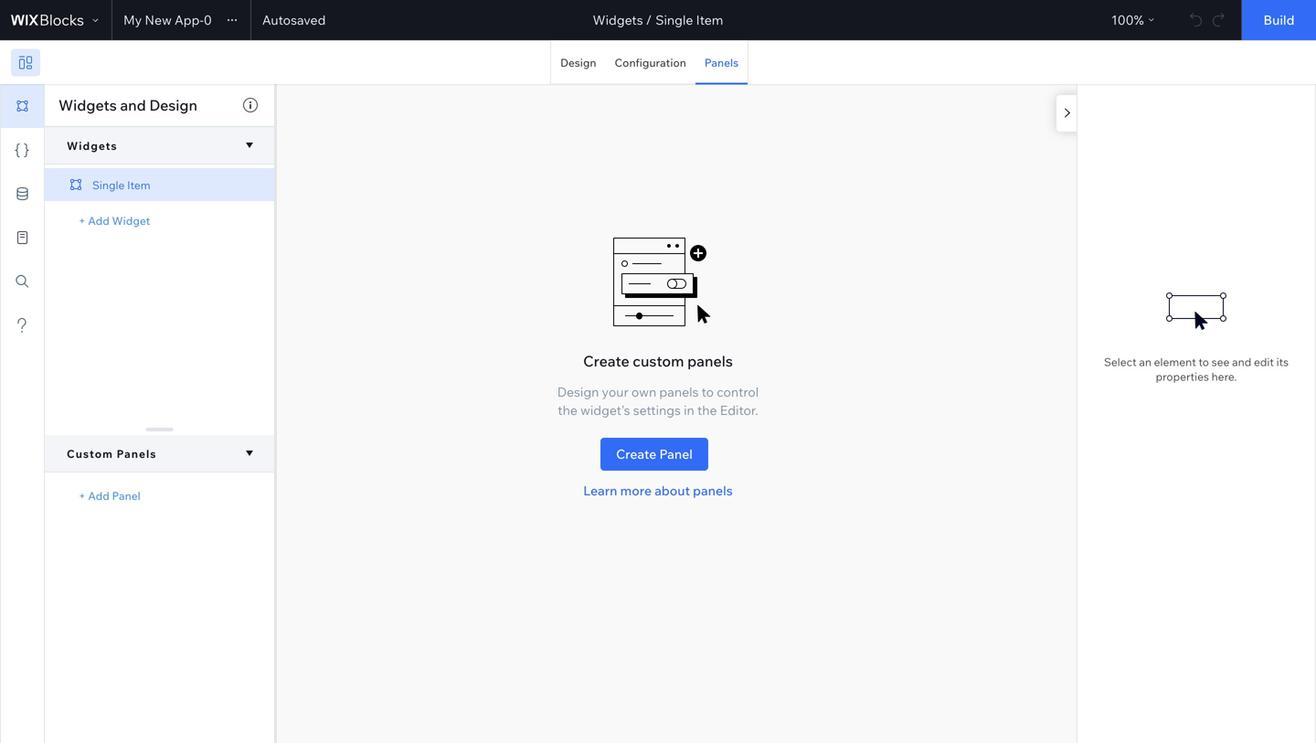 Task type: locate. For each thing, give the bounding box(es) containing it.
+ inside button
[[79, 489, 86, 503]]

1 vertical spatial item
[[127, 178, 150, 192]]

create for create panel
[[616, 446, 657, 462]]

single up + add widget button
[[92, 178, 125, 192]]

+ add widget
[[79, 214, 150, 228]]

add left widget
[[88, 214, 110, 228]]

my new app-0 button
[[123, 9, 243, 31]]

0 horizontal spatial panels
[[117, 447, 157, 460]]

to left see at right
[[1199, 355, 1209, 369]]

+ down the widget's
[[614, 431, 622, 447]]

2 vertical spatial +
[[79, 489, 86, 503]]

app-
[[175, 12, 204, 28]]

1 horizontal spatial to
[[1199, 355, 1209, 369]]

1 vertical spatial panels
[[659, 384, 699, 400]]

0 vertical spatial single
[[656, 12, 693, 28]]

widget's
[[580, 402, 630, 418]]

design up the widget's
[[557, 384, 599, 400]]

more
[[620, 483, 652, 499]]

1 vertical spatial to
[[702, 384, 714, 400]]

1 horizontal spatial single
[[656, 12, 693, 28]]

1 the from the left
[[558, 402, 578, 418]]

and
[[120, 96, 146, 114], [1232, 355, 1252, 369]]

+ add element button
[[598, 422, 718, 455]]

create up more in the bottom left of the page
[[616, 446, 657, 462]]

editor.
[[720, 402, 758, 418]]

add inside + add element "button"
[[625, 431, 650, 447]]

to inside 'select an element to see and edit its properties here.'
[[1199, 355, 1209, 369]]

edit
[[1254, 355, 1274, 369]]

widgets
[[593, 12, 643, 28], [58, 96, 117, 114], [67, 139, 118, 152]]

1 vertical spatial create
[[616, 446, 657, 462]]

custom panels
[[67, 447, 157, 460]]

create inside button
[[616, 446, 657, 462]]

2 vertical spatial panels
[[693, 483, 733, 499]]

element
[[1154, 355, 1196, 369]]

design inside design your own panels to control the widget's settings in the editor.
[[557, 384, 599, 400]]

design for design
[[560, 56, 596, 69]]

single
[[656, 12, 693, 28], [92, 178, 125, 192]]

the right in on the bottom of page
[[697, 402, 717, 418]]

element
[[653, 431, 703, 447]]

add inside + add widget button
[[88, 214, 110, 228]]

+ left widget
[[79, 214, 86, 228]]

custom
[[633, 352, 684, 370]]

panels inside design your own panels to control the widget's settings in the editor.
[[659, 384, 699, 400]]

panels up the control
[[687, 352, 733, 370]]

item
[[696, 12, 723, 28], [127, 178, 150, 192]]

1 horizontal spatial item
[[696, 12, 723, 28]]

panels
[[705, 56, 739, 69], [117, 447, 157, 460]]

2 vertical spatial add
[[88, 489, 110, 503]]

1 vertical spatial widgets
[[58, 96, 117, 114]]

panels right custom
[[117, 447, 157, 460]]

0 vertical spatial design
[[560, 56, 596, 69]]

1 vertical spatial panel
[[112, 489, 141, 503]]

see
[[1212, 355, 1230, 369]]

to
[[1199, 355, 1209, 369], [702, 384, 714, 400]]

0 horizontal spatial item
[[127, 178, 150, 192]]

to left the control
[[702, 384, 714, 400]]

+ for + add panel
[[79, 489, 86, 503]]

and up single item
[[120, 96, 146, 114]]

create
[[583, 352, 630, 370], [616, 446, 657, 462]]

0 vertical spatial +
[[79, 214, 86, 228]]

0 horizontal spatial and
[[120, 96, 146, 114]]

single right /
[[656, 12, 693, 28]]

0 vertical spatial widgets
[[593, 12, 643, 28]]

0 vertical spatial add
[[88, 214, 110, 228]]

panels inside button
[[693, 483, 733, 499]]

2 vertical spatial design
[[557, 384, 599, 400]]

+ inside "button"
[[614, 431, 622, 447]]

0 vertical spatial to
[[1199, 355, 1209, 369]]

0 vertical spatial panel
[[659, 446, 693, 462]]

+ inside button
[[79, 214, 86, 228]]

item right /
[[696, 12, 723, 28]]

0 vertical spatial item
[[696, 12, 723, 28]]

panels right the about
[[693, 483, 733, 499]]

item up widget
[[127, 178, 150, 192]]

0 vertical spatial panels
[[705, 56, 739, 69]]

1 vertical spatial single
[[92, 178, 125, 192]]

1 horizontal spatial panel
[[659, 446, 693, 462]]

1 vertical spatial +
[[614, 431, 622, 447]]

2 the from the left
[[697, 402, 717, 418]]

1 horizontal spatial the
[[697, 402, 717, 418]]

panels for own
[[659, 384, 699, 400]]

0 vertical spatial create
[[583, 352, 630, 370]]

panels right configuration
[[705, 56, 739, 69]]

widgets and design
[[58, 96, 197, 114]]

panels up in on the bottom of page
[[659, 384, 699, 400]]

%
[[1134, 12, 1144, 28]]

100
[[1111, 12, 1134, 28]]

add down custom
[[88, 489, 110, 503]]

add for panel
[[88, 489, 110, 503]]

design down "my new app-0"
[[149, 96, 197, 114]]

0 horizontal spatial the
[[558, 402, 578, 418]]

0 horizontal spatial to
[[702, 384, 714, 400]]

+
[[79, 214, 86, 228], [614, 431, 622, 447], [79, 489, 86, 503]]

design
[[560, 56, 596, 69], [149, 96, 197, 114], [557, 384, 599, 400]]

+ down custom
[[79, 489, 86, 503]]

create up your
[[583, 352, 630, 370]]

panels
[[687, 352, 733, 370], [659, 384, 699, 400], [693, 483, 733, 499]]

design left configuration
[[560, 56, 596, 69]]

1 vertical spatial add
[[625, 431, 650, 447]]

and right see at right
[[1232, 355, 1252, 369]]

the left the widget's
[[558, 402, 578, 418]]

add down settings
[[625, 431, 650, 447]]

add
[[88, 214, 110, 228], [625, 431, 650, 447], [88, 489, 110, 503]]

the
[[558, 402, 578, 418], [697, 402, 717, 418]]

1 horizontal spatial panels
[[705, 56, 739, 69]]

to inside design your own panels to control the widget's settings in the editor.
[[702, 384, 714, 400]]

panel
[[659, 446, 693, 462], [112, 489, 141, 503]]

1 horizontal spatial and
[[1232, 355, 1252, 369]]

add inside + add panel button
[[88, 489, 110, 503]]

1 vertical spatial and
[[1232, 355, 1252, 369]]



Task type: vqa. For each thing, say whether or not it's contained in the screenshot.
second Position from the bottom
no



Task type: describe. For each thing, give the bounding box(es) containing it.
my
[[123, 12, 142, 28]]

its
[[1277, 355, 1289, 369]]

select an element to see and edit its properties here.
[[1104, 355, 1289, 383]]

widgets for /
[[593, 12, 643, 28]]

0
[[204, 12, 212, 28]]

2 vertical spatial widgets
[[67, 139, 118, 152]]

0 vertical spatial and
[[120, 96, 146, 114]]

custom
[[67, 447, 113, 460]]

single item
[[92, 178, 150, 192]]

1 vertical spatial design
[[149, 96, 197, 114]]

0 horizontal spatial panel
[[112, 489, 141, 503]]

an
[[1139, 355, 1152, 369]]

about
[[655, 483, 690, 499]]

design for design your own panels to control the widget's settings in the editor.
[[557, 384, 599, 400]]

here.
[[1212, 370, 1237, 383]]

control
[[717, 384, 759, 400]]

create panel button
[[601, 438, 708, 471]]

configuration
[[615, 56, 686, 69]]

own
[[631, 384, 657, 400]]

build button
[[1242, 0, 1316, 40]]

learn
[[583, 483, 617, 499]]

learn more about panels
[[583, 483, 733, 499]]

your
[[602, 384, 629, 400]]

properties
[[1156, 370, 1209, 383]]

create panel
[[616, 446, 693, 462]]

select
[[1104, 355, 1137, 369]]

my new app-0
[[123, 12, 212, 28]]

+ add element
[[614, 431, 703, 447]]

+ add widget button
[[78, 211, 151, 229]]

create for create custom panels
[[583, 352, 630, 370]]

create custom panels
[[583, 352, 733, 370]]

widget
[[112, 214, 150, 228]]

panels for about
[[693, 483, 733, 499]]

design your own panels to control the widget's settings in the editor.
[[557, 384, 759, 418]]

1 vertical spatial panels
[[117, 447, 157, 460]]

0 horizontal spatial single
[[92, 178, 125, 192]]

+ add panel
[[79, 489, 141, 503]]

widgets for and
[[58, 96, 117, 114]]

+ for + add element
[[614, 431, 622, 447]]

0 vertical spatial panels
[[687, 352, 733, 370]]

/
[[646, 12, 652, 28]]

new
[[145, 12, 172, 28]]

and inside 'select an element to see and edit its properties here.'
[[1232, 355, 1252, 369]]

autosaved
[[262, 12, 326, 28]]

add for widget
[[88, 214, 110, 228]]

learn more about panels button
[[583, 478, 733, 500]]

in
[[684, 402, 694, 418]]

settings
[[633, 402, 681, 418]]

build
[[1264, 12, 1295, 28]]

+ add panel button
[[78, 486, 141, 505]]

widgets / single item
[[593, 12, 723, 28]]

+ for + add widget
[[79, 214, 86, 228]]

add for element
[[625, 431, 650, 447]]

100 %
[[1111, 12, 1144, 28]]



